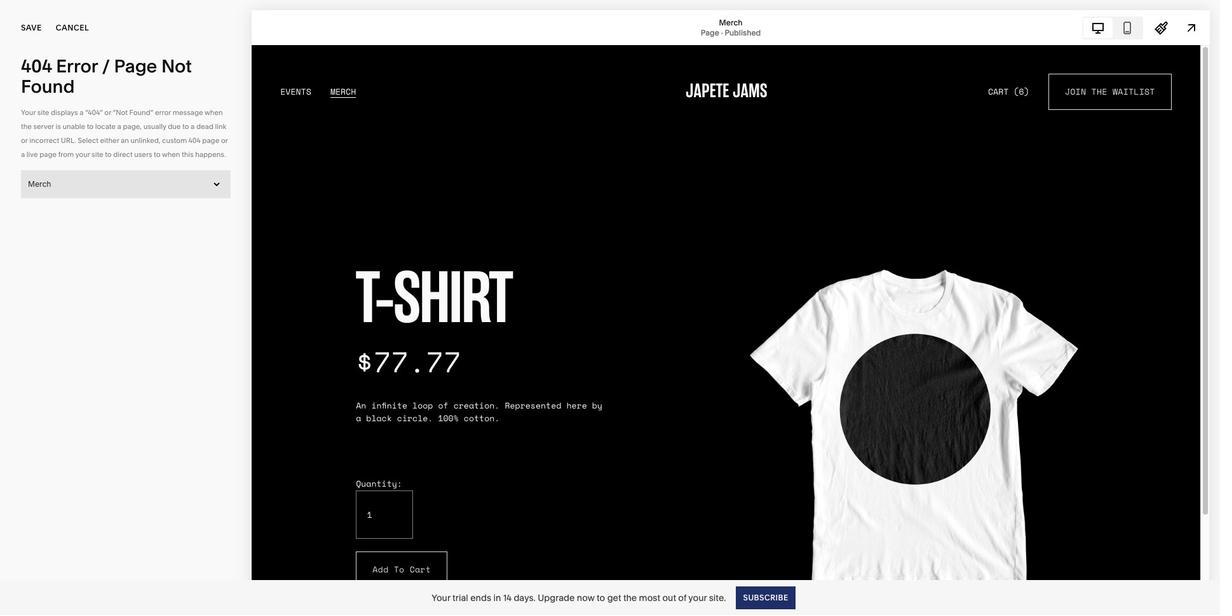 Task type: describe. For each thing, give the bounding box(es) containing it.
"404"
[[85, 108, 103, 117]]

merch page · published
[[701, 17, 761, 37]]

your site displays a "404" or "not found" error message when the server is unable to locate a page, usually due to a dead link or incorrect url. select either an unlinked, custom 404 page or a live page from your site to direct users to when this happens.
[[21, 108, 228, 159]]

select
[[78, 136, 98, 145]]

dead
[[196, 122, 213, 131]]

/
[[102, 55, 110, 77]]

to up select
[[87, 122, 94, 131]]

to right users
[[154, 150, 160, 159]]

2 horizontal spatial or
[[221, 136, 228, 145]]

due
[[168, 122, 181, 131]]

1 vertical spatial the
[[623, 592, 637, 603]]

merch for merch
[[28, 179, 51, 189]]

live
[[27, 150, 38, 159]]

users
[[134, 150, 152, 159]]

usually
[[143, 122, 166, 131]]

your for your trial ends in 14 days. upgrade now to get the most out of your site.
[[432, 592, 450, 603]]

cancel button
[[56, 14, 89, 42]]

get
[[607, 592, 621, 603]]

is
[[56, 122, 61, 131]]

to left the get
[[597, 592, 605, 603]]

0 horizontal spatial or
[[21, 136, 28, 145]]

link
[[215, 122, 226, 131]]

·
[[721, 28, 723, 37]]

unable
[[63, 122, 85, 131]]

happens.
[[195, 150, 226, 159]]

404 inside "your site displays a "404" or "not found" error message when the server is unable to locate a page, usually due to a dead link or incorrect url. select either an unlinked, custom 404 page or a live page from your site to direct users to when this happens."
[[189, 136, 201, 145]]

ends
[[470, 592, 491, 603]]

a left dead
[[191, 122, 195, 131]]

0 horizontal spatial page
[[40, 150, 57, 159]]

save
[[21, 23, 42, 32]]

not
[[161, 55, 192, 77]]

save button
[[21, 14, 42, 42]]

"not
[[113, 108, 128, 117]]

trial
[[453, 592, 468, 603]]

url.
[[61, 136, 76, 145]]

page inside 404 error / page not found
[[114, 55, 157, 77]]

an
[[121, 136, 129, 145]]

page,
[[123, 122, 142, 131]]

out
[[663, 592, 676, 603]]



Task type: locate. For each thing, give the bounding box(es) containing it.
0 vertical spatial page
[[202, 136, 219, 145]]

error
[[56, 55, 98, 77]]

or
[[104, 108, 111, 117], [21, 136, 28, 145], [221, 136, 228, 145]]

page up happens.
[[202, 136, 219, 145]]

when up link
[[205, 108, 223, 117]]

1 vertical spatial merch
[[28, 179, 51, 189]]

1 horizontal spatial merch
[[719, 17, 743, 27]]

1 vertical spatial page
[[40, 150, 57, 159]]

0 horizontal spatial site
[[37, 108, 49, 117]]

1 horizontal spatial 404
[[189, 136, 201, 145]]

to
[[87, 122, 94, 131], [182, 122, 189, 131], [105, 150, 112, 159], [154, 150, 160, 159], [597, 592, 605, 603]]

0 vertical spatial when
[[205, 108, 223, 117]]

0 horizontal spatial when
[[162, 150, 180, 159]]

site.
[[709, 592, 726, 603]]

1 vertical spatial site
[[92, 150, 103, 159]]

0 horizontal spatial page
[[114, 55, 157, 77]]

merch for merch page · published
[[719, 17, 743, 27]]

the inside "your site displays a "404" or "not found" error message when the server is unable to locate a page, usually due to a dead link or incorrect url. select either an unlinked, custom 404 page or a live page from your site to direct users to when this happens."
[[21, 122, 32, 131]]

0 vertical spatial page
[[701, 28, 719, 37]]

404 error / page not found
[[21, 55, 192, 97]]

your trial ends in 14 days. upgrade now to get the most out of your site.
[[432, 592, 726, 603]]

0 vertical spatial merch
[[719, 17, 743, 27]]

1 horizontal spatial or
[[104, 108, 111, 117]]

or up 'live'
[[21, 136, 28, 145]]

merch inside 'merch page · published'
[[719, 17, 743, 27]]

or left '"not'
[[104, 108, 111, 117]]

your up 'server'
[[21, 108, 36, 117]]

0 horizontal spatial merch
[[28, 179, 51, 189]]

1 horizontal spatial the
[[623, 592, 637, 603]]

subscribe button
[[736, 586, 796, 609]]

tab list
[[1084, 17, 1142, 38]]

404
[[21, 55, 52, 77], [189, 136, 201, 145]]

a left "404"
[[80, 108, 84, 117]]

most
[[639, 592, 660, 603]]

when
[[205, 108, 223, 117], [162, 150, 180, 159]]

merch down 'live'
[[28, 179, 51, 189]]

from
[[58, 150, 74, 159]]

found
[[21, 76, 75, 97]]

cancel
[[56, 23, 89, 32]]

page
[[202, 136, 219, 145], [40, 150, 57, 159]]

server
[[33, 122, 54, 131]]

when down custom at the left of page
[[162, 150, 180, 159]]

or down link
[[221, 136, 228, 145]]

1 horizontal spatial page
[[202, 136, 219, 145]]

incorrect
[[29, 136, 59, 145]]

page down incorrect
[[40, 150, 57, 159]]

14
[[503, 592, 512, 603]]

merch up ·
[[719, 17, 743, 27]]

upgrade
[[538, 592, 575, 603]]

published
[[725, 28, 761, 37]]

this
[[182, 150, 194, 159]]

to right due
[[182, 122, 189, 131]]

locate
[[95, 122, 116, 131]]

days.
[[514, 592, 536, 603]]

page left ·
[[701, 28, 719, 37]]

either
[[100, 136, 119, 145]]

a
[[80, 108, 84, 117], [117, 122, 121, 131], [191, 122, 195, 131], [21, 150, 25, 159]]

custom
[[162, 136, 187, 145]]

site
[[37, 108, 49, 117], [92, 150, 103, 159]]

1 vertical spatial 404
[[189, 136, 201, 145]]

the
[[21, 122, 32, 131], [623, 592, 637, 603]]

the left 'server'
[[21, 122, 32, 131]]

1 vertical spatial your
[[432, 592, 450, 603]]

of
[[678, 592, 687, 603]]

your right of
[[689, 592, 707, 603]]

your
[[75, 150, 90, 159], [689, 592, 707, 603]]

site up 'server'
[[37, 108, 49, 117]]

page right / at the top of page
[[114, 55, 157, 77]]

to down either at left top
[[105, 150, 112, 159]]

a left the page,
[[117, 122, 121, 131]]

found"
[[129, 108, 153, 117]]

0 horizontal spatial the
[[21, 122, 32, 131]]

0 horizontal spatial your
[[21, 108, 36, 117]]

0 horizontal spatial 404
[[21, 55, 52, 77]]

1 horizontal spatial page
[[701, 28, 719, 37]]

404 inside 404 error / page not found
[[21, 55, 52, 77]]

0 vertical spatial your
[[75, 150, 90, 159]]

unlinked,
[[131, 136, 160, 145]]

1 vertical spatial your
[[689, 592, 707, 603]]

your inside "your site displays a "404" or "not found" error message when the server is unable to locate a page, usually due to a dead link or incorrect url. select either an unlinked, custom 404 page or a live page from your site to direct users to when this happens."
[[75, 150, 90, 159]]

message
[[173, 108, 203, 117]]

site down select
[[92, 150, 103, 159]]

direct
[[113, 150, 133, 159]]

1 horizontal spatial when
[[205, 108, 223, 117]]

subscribe
[[743, 593, 789, 602]]

0 vertical spatial 404
[[21, 55, 52, 77]]

page inside 'merch page · published'
[[701, 28, 719, 37]]

now
[[577, 592, 595, 603]]

a left 'live'
[[21, 150, 25, 159]]

1 horizontal spatial your
[[689, 592, 707, 603]]

0 vertical spatial the
[[21, 122, 32, 131]]

error
[[155, 108, 171, 117]]

in
[[493, 592, 501, 603]]

your
[[21, 108, 36, 117], [432, 592, 450, 603]]

0 vertical spatial site
[[37, 108, 49, 117]]

0 vertical spatial your
[[21, 108, 36, 117]]

merch
[[719, 17, 743, 27], [28, 179, 51, 189]]

your for your site displays a "404" or "not found" error message when the server is unable to locate a page, usually due to a dead link or incorrect url. select either an unlinked, custom 404 page or a live page from your site to direct users to when this happens.
[[21, 108, 36, 117]]

1 vertical spatial when
[[162, 150, 180, 159]]

your left trial
[[432, 592, 450, 603]]

your down select
[[75, 150, 90, 159]]

404 up this
[[189, 136, 201, 145]]

1 vertical spatial page
[[114, 55, 157, 77]]

0 horizontal spatial your
[[75, 150, 90, 159]]

1 horizontal spatial your
[[432, 592, 450, 603]]

404 down save button
[[21, 55, 52, 77]]

your inside "your site displays a "404" or "not found" error message when the server is unable to locate a page, usually due to a dead link or incorrect url. select either an unlinked, custom 404 page or a live page from your site to direct users to when this happens."
[[21, 108, 36, 117]]

displays
[[51, 108, 78, 117]]

the right the get
[[623, 592, 637, 603]]

1 horizontal spatial site
[[92, 150, 103, 159]]

page
[[701, 28, 719, 37], [114, 55, 157, 77]]



Task type: vqa. For each thing, say whether or not it's contained in the screenshot.
Continue store setup
no



